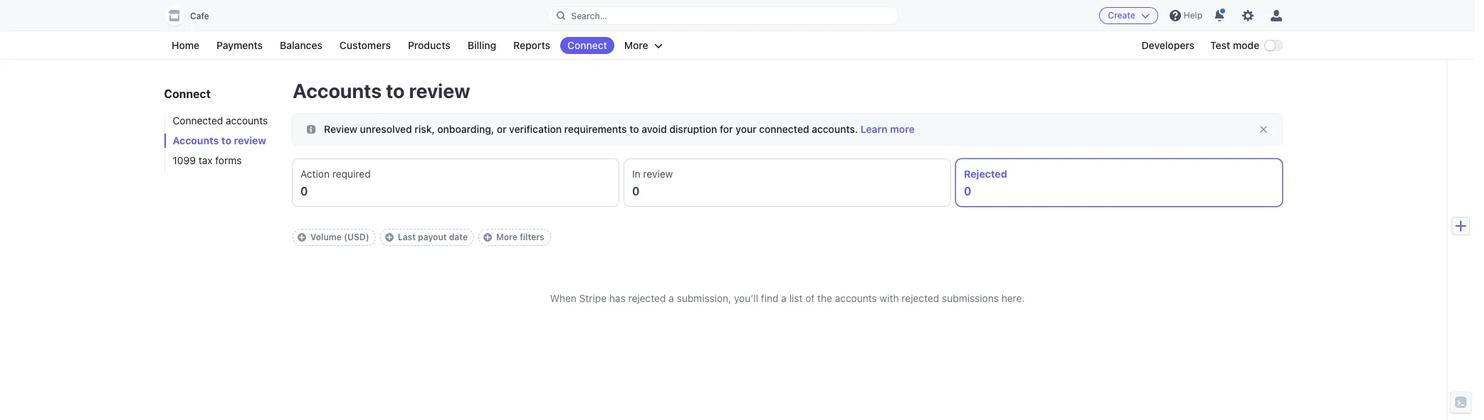 Task type: vqa. For each thing, say whether or not it's contained in the screenshot.
right period
no



Task type: describe. For each thing, give the bounding box(es) containing it.
balances link
[[273, 37, 330, 54]]

balances
[[280, 39, 323, 51]]

rejected 0
[[964, 168, 1008, 198]]

customers link
[[333, 37, 398, 54]]

payments
[[217, 39, 263, 51]]

review inside "link"
[[234, 135, 267, 147]]

volume
[[311, 232, 342, 243]]

when
[[550, 293, 577, 305]]

learn
[[861, 123, 888, 135]]

customers
[[340, 39, 391, 51]]

payout
[[418, 232, 447, 243]]

test
[[1211, 39, 1231, 51]]

create
[[1108, 10, 1136, 21]]

reports link
[[506, 37, 558, 54]]

mode
[[1233, 39, 1260, 51]]

review unresolved risk, onboarding, or verification requirements to avoid disruption for your connected accounts. learn more
[[324, 123, 915, 135]]

you'll
[[734, 293, 759, 305]]

products link
[[401, 37, 458, 54]]

2 a from the left
[[782, 293, 787, 305]]

more
[[891, 123, 915, 135]]

1 horizontal spatial connect
[[568, 39, 607, 51]]

last
[[398, 232, 416, 243]]

disruption
[[670, 123, 717, 135]]

connected
[[173, 115, 224, 127]]

reports
[[514, 39, 551, 51]]

developers link
[[1135, 37, 1202, 54]]

submissions
[[942, 293, 999, 305]]

1 rejected from the left
[[629, 293, 666, 305]]

tab list containing 0
[[293, 160, 1283, 207]]

1 horizontal spatial accounts
[[293, 79, 382, 103]]

accounts to review inside accounts to review "link"
[[173, 135, 267, 147]]

in review 0
[[632, 168, 673, 198]]

help
[[1184, 10, 1203, 21]]

2 horizontal spatial to
[[630, 123, 639, 135]]

in
[[632, 168, 641, 180]]

accounts to review link
[[165, 134, 278, 148]]

0 vertical spatial accounts to review
[[293, 79, 471, 103]]

Search… search field
[[549, 7, 899, 25]]

unresolved
[[360, 123, 412, 135]]

0 horizontal spatial connect
[[165, 88, 211, 100]]

svg image
[[307, 125, 316, 134]]

add last payout date image
[[385, 234, 394, 242]]

find
[[761, 293, 779, 305]]

list
[[790, 293, 803, 305]]

action
[[301, 168, 330, 180]]

with
[[880, 293, 899, 305]]

rejected
[[964, 168, 1008, 180]]

0 for action required 0
[[301, 185, 308, 198]]

required
[[333, 168, 371, 180]]

your
[[736, 123, 757, 135]]

1 horizontal spatial review
[[409, 79, 471, 103]]

connected accounts
[[173, 115, 268, 127]]

risk,
[[415, 123, 435, 135]]

here.
[[1002, 293, 1025, 305]]

action required 0
[[301, 168, 371, 198]]

tax
[[199, 155, 213, 167]]

1 horizontal spatial to
[[386, 79, 405, 103]]

more filters
[[496, 232, 545, 243]]

submission,
[[677, 293, 732, 305]]

billing link
[[461, 37, 504, 54]]

volume (usd)
[[311, 232, 369, 243]]

requirements
[[565, 123, 627, 135]]



Task type: locate. For each thing, give the bounding box(es) containing it.
accounts down connected on the top left of page
[[173, 135, 219, 147]]

2 horizontal spatial review
[[643, 168, 673, 180]]

learn more link
[[861, 123, 915, 135]]

accounts to review
[[293, 79, 471, 103], [173, 135, 267, 147]]

a left list
[[782, 293, 787, 305]]

tab list
[[293, 160, 1283, 207]]

stripe
[[579, 293, 607, 305]]

1 vertical spatial more
[[496, 232, 518, 243]]

1099 tax forms link
[[165, 154, 278, 168]]

1 vertical spatial review
[[234, 135, 267, 147]]

home
[[172, 39, 199, 51]]

0 horizontal spatial rejected
[[629, 293, 666, 305]]

toolbar
[[293, 229, 1283, 246]]

(usd)
[[344, 232, 369, 243]]

0 vertical spatial accounts
[[226, 115, 268, 127]]

0 horizontal spatial accounts
[[226, 115, 268, 127]]

review right in
[[643, 168, 673, 180]]

connect link
[[560, 37, 615, 54]]

rejected
[[629, 293, 666, 305], [902, 293, 940, 305]]

review
[[324, 123, 358, 135]]

0 inside action required 0
[[301, 185, 308, 198]]

1 vertical spatial accounts to review
[[173, 135, 267, 147]]

verification
[[509, 123, 562, 135]]

rejected right has
[[629, 293, 666, 305]]

0 vertical spatial accounts
[[293, 79, 382, 103]]

2 0 from the left
[[632, 185, 640, 198]]

the
[[818, 293, 833, 305]]

a left submission,
[[669, 293, 674, 305]]

onboarding,
[[438, 123, 494, 135]]

accounts inside "link"
[[173, 135, 219, 147]]

to up the forms
[[222, 135, 232, 147]]

toolbar containing volume (usd)
[[293, 229, 1283, 246]]

payments link
[[209, 37, 270, 54]]

when stripe has rejected a submission, you'll find a list of the accounts with rejected submissions here.
[[550, 293, 1025, 305]]

0 down in
[[632, 185, 640, 198]]

create button
[[1100, 7, 1159, 24]]

accounts
[[226, 115, 268, 127], [835, 293, 877, 305]]

1 0 from the left
[[301, 185, 308, 198]]

1099 tax forms
[[173, 155, 242, 167]]

cafe
[[190, 11, 209, 21]]

accounts inside connected accounts link
[[226, 115, 268, 127]]

filters
[[520, 232, 545, 243]]

to left avoid
[[630, 123, 639, 135]]

more button
[[617, 37, 670, 54]]

review up risk,
[[409, 79, 471, 103]]

1 horizontal spatial more
[[625, 39, 649, 51]]

last payout date
[[398, 232, 468, 243]]

2 vertical spatial review
[[643, 168, 673, 180]]

add more filters image
[[484, 234, 492, 242]]

has
[[610, 293, 626, 305]]

0 horizontal spatial review
[[234, 135, 267, 147]]

0 horizontal spatial to
[[222, 135, 232, 147]]

cafe button
[[165, 6, 223, 26]]

1099
[[173, 155, 196, 167]]

1 horizontal spatial 0
[[632, 185, 640, 198]]

0 vertical spatial connect
[[568, 39, 607, 51]]

1 horizontal spatial accounts to review
[[293, 79, 471, 103]]

avoid
[[642, 123, 667, 135]]

or
[[497, 123, 507, 135]]

0 horizontal spatial more
[[496, 232, 518, 243]]

billing
[[468, 39, 496, 51]]

review
[[409, 79, 471, 103], [234, 135, 267, 147], [643, 168, 673, 180]]

more inside button
[[625, 39, 649, 51]]

0 down action
[[301, 185, 308, 198]]

1 horizontal spatial accounts
[[835, 293, 877, 305]]

date
[[449, 232, 468, 243]]

accounts to review down connected accounts link
[[173, 135, 267, 147]]

0 for in review 0
[[632, 185, 640, 198]]

connected accounts link
[[165, 114, 278, 128]]

0 inside in review 0
[[632, 185, 640, 198]]

more for more
[[625, 39, 649, 51]]

3 0 from the left
[[964, 185, 972, 198]]

1 vertical spatial accounts
[[173, 135, 219, 147]]

0 horizontal spatial accounts
[[173, 135, 219, 147]]

1 horizontal spatial rejected
[[902, 293, 940, 305]]

accounts to review up unresolved
[[293, 79, 471, 103]]

rejected right with
[[902, 293, 940, 305]]

products
[[408, 39, 451, 51]]

review inside in review 0
[[643, 168, 673, 180]]

1 vertical spatial accounts
[[835, 293, 877, 305]]

to inside "link"
[[222, 135, 232, 147]]

accounts right the
[[835, 293, 877, 305]]

more right connect link
[[625, 39, 649, 51]]

connected
[[759, 123, 810, 135]]

1 horizontal spatial a
[[782, 293, 787, 305]]

more for more filters
[[496, 232, 518, 243]]

more right 'add more filters' icon in the bottom left of the page
[[496, 232, 518, 243]]

forms
[[216, 155, 242, 167]]

2 rejected from the left
[[902, 293, 940, 305]]

to
[[386, 79, 405, 103], [630, 123, 639, 135], [222, 135, 232, 147]]

2 horizontal spatial 0
[[964, 185, 972, 198]]

0 down rejected
[[964, 185, 972, 198]]

to up unresolved
[[386, 79, 405, 103]]

accounts up accounts to review "link"
[[226, 115, 268, 127]]

0
[[301, 185, 308, 198], [632, 185, 640, 198], [964, 185, 972, 198]]

accounts.
[[812, 123, 858, 135]]

0 horizontal spatial 0
[[301, 185, 308, 198]]

accounts
[[293, 79, 382, 103], [173, 135, 219, 147]]

0 inside the rejected 0
[[964, 185, 972, 198]]

connect up connected on the top left of page
[[165, 88, 211, 100]]

of
[[806, 293, 815, 305]]

for
[[720, 123, 733, 135]]

test mode
[[1211, 39, 1260, 51]]

help button
[[1164, 4, 1209, 27]]

more
[[625, 39, 649, 51], [496, 232, 518, 243]]

search…
[[571, 10, 608, 21]]

developers
[[1142, 39, 1195, 51]]

0 horizontal spatial accounts to review
[[173, 135, 267, 147]]

connect
[[568, 39, 607, 51], [165, 88, 211, 100]]

0 horizontal spatial a
[[669, 293, 674, 305]]

1 vertical spatial connect
[[165, 88, 211, 100]]

0 vertical spatial review
[[409, 79, 471, 103]]

0 vertical spatial more
[[625, 39, 649, 51]]

home link
[[165, 37, 207, 54]]

review up the forms
[[234, 135, 267, 147]]

a
[[669, 293, 674, 305], [782, 293, 787, 305]]

add volume (usd) image
[[298, 234, 306, 242]]

1 a from the left
[[669, 293, 674, 305]]

connect down search…
[[568, 39, 607, 51]]

accounts up review
[[293, 79, 382, 103]]



